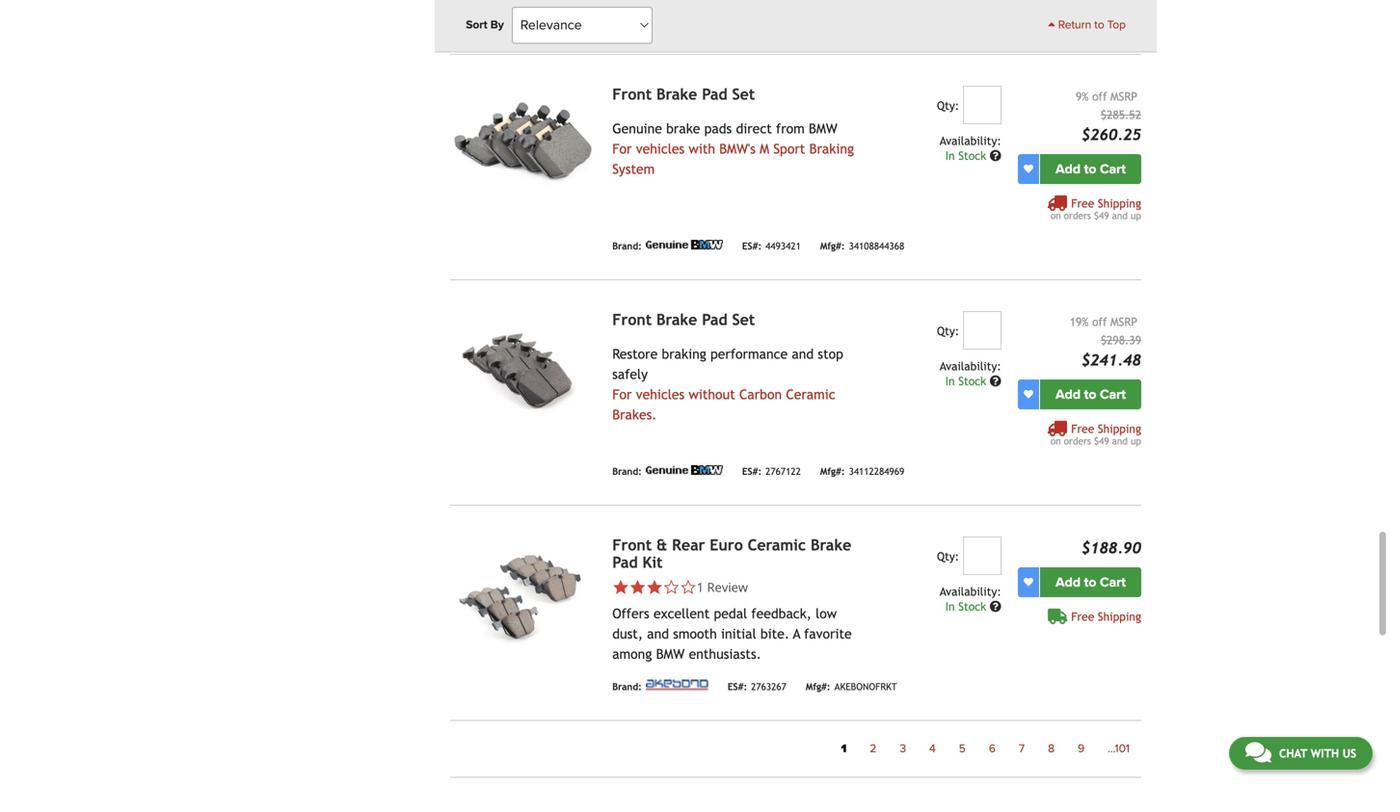 Task type: vqa. For each thing, say whether or not it's contained in the screenshot.
rightmost with
yes



Task type: locate. For each thing, give the bounding box(es) containing it.
front brake pad set
[[612, 85, 755, 103], [612, 311, 755, 328]]

front for $241.48
[[612, 311, 652, 328]]

2 question circle image from the top
[[990, 601, 1001, 612]]

4493421
[[766, 241, 801, 252]]

empty star image
[[663, 579, 680, 596], [680, 579, 697, 596]]

msrp inside 19% off msrp $298.39 $241.48
[[1110, 315, 1137, 328]]

2 vertical spatial free
[[1071, 610, 1094, 623]]

1 vertical spatial msrp
[[1110, 315, 1137, 328]]

shipping down $241.48
[[1098, 422, 1141, 435]]

0 horizontal spatial bmw
[[656, 647, 685, 662]]

2 vertical spatial add to cart button
[[1040, 568, 1141, 597]]

low
[[816, 606, 837, 621]]

up down $241.48
[[1131, 435, 1141, 447]]

a
[[793, 626, 800, 642]]

to
[[1094, 18, 1104, 32], [1084, 161, 1096, 177], [1084, 386, 1096, 403], [1084, 574, 1096, 591]]

set up direct
[[732, 85, 755, 103]]

add for $241.48
[[1056, 386, 1081, 403]]

for inside restore braking performance and stop safely for vehicles without carbon ceramic brakes.
[[612, 387, 632, 402]]

to for 1st add to cart button from the bottom
[[1084, 574, 1096, 591]]

2 genuine bmw - corporate logo image from the top
[[646, 465, 723, 475]]

1 1 review link from the left
[[612, 579, 861, 596]]

1 vertical spatial 1
[[841, 742, 847, 756]]

qty: for $260.25
[[937, 99, 959, 112]]

add
[[1056, 161, 1081, 177], [1056, 386, 1081, 403], [1056, 574, 1081, 591]]

brake inside front & rear euro ceramic brake pad kit
[[811, 536, 851, 554]]

off right 9%
[[1092, 89, 1107, 103]]

1 $49 from the top
[[1094, 210, 1109, 221]]

0 vertical spatial pad
[[702, 85, 727, 103]]

stock for $260.25
[[958, 149, 986, 162]]

1 vertical spatial bmw
[[656, 647, 685, 662]]

brake up "low"
[[811, 536, 851, 554]]

in for $241.48
[[945, 374, 955, 388]]

2 front brake pad set link from the top
[[612, 311, 755, 328]]

performance
[[710, 346, 788, 362]]

with down pads
[[689, 141, 715, 156]]

add down 19% off msrp $298.39 $241.48
[[1056, 386, 1081, 403]]

genuine bmw - corporate logo image for $260.25
[[646, 240, 723, 249]]

add to cart down $241.48
[[1056, 386, 1126, 403]]

msrp up the $298.39
[[1110, 315, 1137, 328]]

mfg#: for $241.48
[[820, 466, 845, 477]]

0 vertical spatial add to cart button
[[1040, 154, 1141, 184]]

0 vertical spatial $49
[[1094, 210, 1109, 221]]

1 star image from the left
[[612, 579, 629, 596]]

star image up offers
[[612, 579, 629, 596]]

2 on from the top
[[1051, 435, 1061, 447]]

1 for from the top
[[612, 141, 632, 156]]

1 inside paginated product list navigation navigation
[[841, 742, 847, 756]]

1 vertical spatial on
[[1051, 435, 1061, 447]]

set
[[732, 85, 755, 103], [732, 311, 755, 328]]

orders down "$260.25"
[[1064, 210, 1091, 221]]

0 vertical spatial vehicles
[[636, 141, 685, 156]]

genuine bmw - corporate logo image left es#: 4493421
[[646, 240, 723, 249]]

1 left review on the bottom of page
[[697, 579, 704, 596]]

brand:
[[612, 15, 642, 26], [612, 241, 642, 252], [612, 466, 642, 477], [612, 682, 642, 693]]

off inside 19% off msrp $298.39 $241.48
[[1092, 315, 1107, 328]]

bmw up braking
[[809, 121, 837, 136]]

front brake pad set up brake
[[612, 85, 755, 103]]

1 vertical spatial availability:
[[940, 359, 1001, 373]]

pad inside front & rear euro ceramic brake pad kit
[[612, 554, 638, 571]]

1 cart from the top
[[1100, 161, 1126, 177]]

0 vertical spatial with
[[689, 141, 715, 156]]

1 orders from the top
[[1064, 210, 1091, 221]]

brand: left "pagid racing - corporate logo"
[[612, 15, 642, 26]]

3 add to cart from the top
[[1056, 574, 1126, 591]]

8
[[1048, 742, 1055, 756]]

brand: down brakes.
[[612, 466, 642, 477]]

bmw up akebono - corporate logo
[[656, 647, 685, 662]]

front brake pad set link for $241.48
[[612, 311, 755, 328]]

restore
[[612, 346, 658, 362]]

vehicles down brake
[[636, 141, 685, 156]]

1 vertical spatial $49
[[1094, 435, 1109, 447]]

free down $188.90
[[1071, 610, 1094, 623]]

pad
[[702, 85, 727, 103], [702, 311, 727, 328], [612, 554, 638, 571]]

2 shipping from the top
[[1098, 422, 1141, 435]]

up down "$260.25"
[[1131, 210, 1141, 221]]

1 vehicles from the top
[[636, 141, 685, 156]]

2 vertical spatial brake
[[811, 536, 851, 554]]

1 vertical spatial pad
[[702, 311, 727, 328]]

1 vertical spatial stock
[[958, 374, 986, 388]]

cart down $241.48
[[1100, 386, 1126, 403]]

and left stop
[[792, 346, 814, 362]]

euro
[[710, 536, 743, 554]]

1 in stock from the top
[[945, 149, 990, 162]]

brake up brake
[[656, 85, 697, 103]]

star image down kit
[[646, 579, 663, 596]]

stock for $241.48
[[958, 374, 986, 388]]

2 off from the top
[[1092, 315, 1107, 328]]

1 vertical spatial mfg#:
[[820, 466, 845, 477]]

0 vertical spatial front
[[612, 85, 652, 103]]

1 vertical spatial add to wish list image
[[1024, 390, 1033, 399]]

2 cart from the top
[[1100, 386, 1126, 403]]

2 vertical spatial in
[[945, 600, 955, 613]]

1 vertical spatial cart
[[1100, 386, 1126, 403]]

2 vertical spatial qty:
[[937, 550, 959, 563]]

1 vertical spatial off
[[1092, 315, 1107, 328]]

2 add from the top
[[1056, 386, 1081, 403]]

1 genuine bmw - corporate logo image from the top
[[646, 240, 723, 249]]

question circle image
[[990, 150, 1001, 161]]

front left &
[[612, 536, 652, 554]]

with
[[689, 141, 715, 156], [1311, 747, 1339, 761]]

vehicles inside restore braking performance and stop safely for vehicles without carbon ceramic brakes.
[[636, 387, 685, 402]]

pad up braking
[[702, 311, 727, 328]]

2 free shipping on orders $49 and up from the top
[[1051, 422, 1141, 447]]

for inside the genuine brake pads direct from bmw for vehicles with bmw's m sport braking system
[[612, 141, 632, 156]]

2 vehicles from the top
[[636, 387, 685, 402]]

0 vertical spatial set
[[732, 85, 755, 103]]

offers excellent pedal feedback, low dust, and smooth initial bite. a favorite among bmw enthusiasts.
[[612, 606, 852, 662]]

1 availability: from the top
[[940, 134, 1001, 147]]

to down $241.48
[[1084, 386, 1096, 403]]

smooth
[[673, 626, 717, 642]]

2 vertical spatial pad
[[612, 554, 638, 571]]

0 vertical spatial bmw
[[809, 121, 837, 136]]

add to cart button for $260.25
[[1040, 154, 1141, 184]]

$49 for $241.48
[[1094, 435, 1109, 447]]

vehicles inside the genuine brake pads direct from bmw for vehicles with bmw's m sport braking system
[[636, 141, 685, 156]]

2 empty star image from the left
[[680, 579, 697, 596]]

set up performance
[[732, 311, 755, 328]]

1 vertical spatial vehicles
[[636, 387, 685, 402]]

front up genuine
[[612, 85, 652, 103]]

0 vertical spatial add
[[1056, 161, 1081, 177]]

on for $241.48
[[1051, 435, 1061, 447]]

2 up from the top
[[1131, 435, 1141, 447]]

with inside the genuine brake pads direct from bmw for vehicles with bmw's m sport braking system
[[689, 141, 715, 156]]

and right dust, on the left
[[647, 626, 669, 642]]

1 vertical spatial in
[[945, 374, 955, 388]]

orders down $241.48
[[1064, 435, 1091, 447]]

to up free shipping
[[1084, 574, 1096, 591]]

6 link
[[977, 737, 1007, 762]]

9
[[1078, 742, 1085, 756]]

1 vertical spatial brake
[[656, 311, 697, 328]]

1 front from the top
[[612, 85, 652, 103]]

to down "$260.25"
[[1084, 161, 1096, 177]]

0 vertical spatial free shipping on orders $49 and up
[[1051, 196, 1141, 221]]

0 vertical spatial question circle image
[[990, 375, 1001, 387]]

es#: left "4493421"
[[742, 241, 762, 252]]

1 add to wish list image from the top
[[1024, 164, 1033, 174]]

add to cart button up free shipping
[[1040, 568, 1141, 597]]

0 vertical spatial msrp
[[1110, 89, 1137, 103]]

2 qty: from the top
[[937, 324, 959, 338]]

star image
[[629, 579, 646, 596]]

add down 9% off msrp $285.52 $260.25
[[1056, 161, 1081, 177]]

0 vertical spatial free
[[1071, 196, 1094, 210]]

0 vertical spatial availability:
[[940, 134, 1001, 147]]

add up free shipping
[[1056, 574, 1081, 591]]

front brake pad set link up brake
[[612, 85, 755, 103]]

0 vertical spatial front brake pad set link
[[612, 85, 755, 103]]

1 add to cart from the top
[[1056, 161, 1126, 177]]

1 set from the top
[[732, 85, 755, 103]]

1 vertical spatial front brake pad set link
[[612, 311, 755, 328]]

0 vertical spatial mfg#:
[[820, 241, 845, 252]]

0 vertical spatial qty:
[[937, 99, 959, 112]]

return to top
[[1055, 18, 1126, 32]]

0 horizontal spatial 1
[[697, 579, 704, 596]]

1 shipping from the top
[[1098, 196, 1141, 210]]

us
[[1342, 747, 1356, 761]]

2 msrp from the top
[[1110, 315, 1137, 328]]

0 vertical spatial orders
[[1064, 210, 1091, 221]]

1 brand: from the top
[[612, 15, 642, 26]]

sort
[[466, 18, 487, 32]]

1 horizontal spatial bmw
[[809, 121, 837, 136]]

question circle image
[[990, 375, 1001, 387], [990, 601, 1001, 612]]

add to cart button down "$260.25"
[[1040, 154, 1141, 184]]

ceramic right euro
[[748, 536, 806, 554]]

free shipping
[[1071, 610, 1141, 623]]

es#: 4493421
[[742, 241, 801, 252]]

brake for $241.48
[[656, 311, 697, 328]]

msrp for $241.48
[[1110, 315, 1137, 328]]

1 vertical spatial qty:
[[937, 324, 959, 338]]

on
[[1051, 210, 1061, 221], [1051, 435, 1061, 447]]

bmw
[[809, 121, 837, 136], [656, 647, 685, 662]]

$49 down $241.48
[[1094, 435, 1109, 447]]

question circle image for front & rear euro ceramic brake pad kit
[[990, 601, 1001, 612]]

vehicles up brakes.
[[636, 387, 685, 402]]

1 front brake pad set link from the top
[[612, 85, 755, 103]]

brand: down among
[[612, 682, 642, 693]]

mfg#:
[[820, 241, 845, 252], [820, 466, 845, 477], [806, 682, 830, 693]]

2 vertical spatial add to wish list image
[[1024, 578, 1033, 587]]

1 vertical spatial orders
[[1064, 435, 1091, 447]]

for for $241.48
[[612, 387, 632, 402]]

None number field
[[963, 86, 1001, 124], [963, 311, 1001, 350], [963, 537, 1001, 575], [963, 86, 1001, 124], [963, 311, 1001, 350], [963, 537, 1001, 575]]

2 vertical spatial add to cart
[[1056, 574, 1126, 591]]

1 vertical spatial free
[[1071, 422, 1094, 435]]

set for $260.25
[[732, 85, 755, 103]]

es#:
[[742, 241, 762, 252], [742, 466, 762, 477], [728, 682, 747, 693]]

2 add to cart from the top
[[1056, 386, 1126, 403]]

3
[[900, 742, 906, 756]]

availability: for $241.48
[[940, 359, 1001, 373]]

es#: 2767122
[[742, 466, 801, 477]]

ceramic
[[786, 387, 835, 402], [748, 536, 806, 554]]

2 vertical spatial add
[[1056, 574, 1081, 591]]

1 free shipping on orders $49 and up from the top
[[1051, 196, 1141, 221]]

1 vertical spatial set
[[732, 311, 755, 328]]

0 vertical spatial on
[[1051, 210, 1061, 221]]

pad up pads
[[702, 85, 727, 103]]

1 qty: from the top
[[937, 99, 959, 112]]

chat with us
[[1279, 747, 1356, 761]]

19% off msrp $298.39 $241.48
[[1070, 315, 1141, 369]]

off for $260.25
[[1092, 89, 1107, 103]]

2 $49 from the top
[[1094, 435, 1109, 447]]

by
[[490, 18, 504, 32]]

free for $241.48
[[1071, 422, 1094, 435]]

cart
[[1100, 161, 1126, 177], [1100, 386, 1126, 403], [1100, 574, 1126, 591]]

enthusiasts.
[[689, 647, 761, 662]]

direct
[[736, 121, 772, 136]]

1 add from the top
[[1056, 161, 1081, 177]]

1 stock from the top
[[958, 149, 986, 162]]

0 vertical spatial for
[[612, 141, 632, 156]]

to for add to cart button for $241.48
[[1084, 386, 1096, 403]]

among
[[612, 647, 652, 662]]

msrp inside 9% off msrp $285.52 $260.25
[[1110, 89, 1137, 103]]

2 link
[[858, 737, 888, 762]]

0 vertical spatial in stock
[[945, 149, 990, 162]]

0 horizontal spatial star image
[[612, 579, 629, 596]]

2 availability: from the top
[[940, 359, 1001, 373]]

front brake pad set link up braking
[[612, 311, 755, 328]]

to left top
[[1094, 18, 1104, 32]]

1 vertical spatial add to cart
[[1056, 386, 1126, 403]]

0 vertical spatial cart
[[1100, 161, 1126, 177]]

1 left the 2
[[841, 742, 847, 756]]

to for add to cart button for $260.25
[[1084, 161, 1096, 177]]

es#2763267 - akebonofrkt - front & rear euro ceramic brake pad kit - offers excellent pedal feedback, low dust, and smooth initial bite. a favorite among bmw enthusiasts. - akebono - bmw image
[[450, 537, 597, 647]]

genuine bmw - corporate logo image
[[646, 240, 723, 249], [646, 465, 723, 475]]

1 horizontal spatial star image
[[646, 579, 663, 596]]

0 vertical spatial ceramic
[[786, 387, 835, 402]]

availability: for $260.25
[[940, 134, 1001, 147]]

2 vertical spatial stock
[[958, 600, 986, 613]]

2 front from the top
[[612, 311, 652, 328]]

2 vertical spatial in stock
[[945, 600, 990, 613]]

up for $260.25
[[1131, 210, 1141, 221]]

stop
[[818, 346, 843, 362]]

3 stock from the top
[[958, 600, 986, 613]]

es#: left the 2767122
[[742, 466, 762, 477]]

free shipping on orders $49 and up for $260.25
[[1051, 196, 1141, 221]]

2 set from the top
[[732, 311, 755, 328]]

es#: left the 2763267
[[728, 682, 747, 693]]

front up the restore
[[612, 311, 652, 328]]

free shipping on orders $49 and up down $241.48
[[1051, 422, 1141, 447]]

shipping down "$260.25"
[[1098, 196, 1141, 210]]

restore braking performance and stop safely for vehicles without carbon ceramic brakes.
[[612, 346, 843, 422]]

0 vertical spatial shipping
[[1098, 196, 1141, 210]]

3 shipping from the top
[[1098, 610, 1141, 623]]

3 front from the top
[[612, 536, 652, 554]]

vehicles
[[636, 141, 685, 156], [636, 387, 685, 402]]

1 vertical spatial es#:
[[742, 466, 762, 477]]

orders for $260.25
[[1064, 210, 1091, 221]]

1 vertical spatial genuine bmw - corporate logo image
[[646, 465, 723, 475]]

1 vertical spatial with
[[1311, 747, 1339, 761]]

0 horizontal spatial with
[[689, 141, 715, 156]]

free shipping on orders $49 and up down "$260.25"
[[1051, 196, 1141, 221]]

add to cart down "$260.25"
[[1056, 161, 1126, 177]]

0 vertical spatial in
[[945, 149, 955, 162]]

genuine bmw - corporate logo image for $241.48
[[646, 465, 723, 475]]

$49
[[1094, 210, 1109, 221], [1094, 435, 1109, 447]]

1 vertical spatial free shipping on orders $49 and up
[[1051, 422, 1141, 447]]

review
[[707, 579, 748, 596]]

for down safely
[[612, 387, 632, 402]]

0 vertical spatial front brake pad set
[[612, 85, 755, 103]]

caret up image
[[1048, 18, 1055, 30]]

3 free from the top
[[1071, 610, 1094, 623]]

brake
[[656, 85, 697, 103], [656, 311, 697, 328], [811, 536, 851, 554]]

1 link
[[829, 737, 858, 762]]

1 vertical spatial add
[[1056, 386, 1081, 403]]

9% off msrp $285.52 $260.25
[[1076, 89, 1141, 143]]

1 vertical spatial ceramic
[[748, 536, 806, 554]]

0 vertical spatial add to cart
[[1056, 161, 1126, 177]]

2 star image from the left
[[646, 579, 663, 596]]

4 brand: from the top
[[612, 682, 642, 693]]

feedback,
[[751, 606, 812, 621]]

mfg#: left 34112284969
[[820, 466, 845, 477]]

star image
[[612, 579, 629, 596], [646, 579, 663, 596]]

1 front brake pad set from the top
[[612, 85, 755, 103]]

2 vertical spatial availability:
[[940, 585, 1001, 598]]

brake for $260.25
[[656, 85, 697, 103]]

off right 19%
[[1092, 315, 1107, 328]]

2 front brake pad set from the top
[[612, 311, 755, 328]]

front brake pad set for $260.25
[[612, 85, 755, 103]]

up
[[1131, 210, 1141, 221], [1131, 435, 1141, 447]]

1 in from the top
[[945, 149, 955, 162]]

favorite
[[804, 626, 852, 642]]

1 empty star image from the left
[[663, 579, 680, 596]]

add to cart for $241.48
[[1056, 386, 1126, 403]]

add to cart up free shipping
[[1056, 574, 1126, 591]]

bite.
[[760, 626, 789, 642]]

pad for $241.48
[[702, 311, 727, 328]]

3 availability: from the top
[[940, 585, 1001, 598]]

2 vertical spatial shipping
[[1098, 610, 1141, 623]]

in
[[945, 149, 955, 162], [945, 374, 955, 388], [945, 600, 955, 613]]

msrp up $285.52
[[1110, 89, 1137, 103]]

brand: down the 'system'
[[612, 241, 642, 252]]

3 brand: from the top
[[612, 466, 642, 477]]

cart down "$260.25"
[[1100, 161, 1126, 177]]

1 vertical spatial question circle image
[[990, 601, 1001, 612]]

1 vertical spatial shipping
[[1098, 422, 1141, 435]]

pad left kit
[[612, 554, 638, 571]]

dust,
[[612, 626, 643, 642]]

$49 down "$260.25"
[[1094, 210, 1109, 221]]

1
[[697, 579, 704, 596], [841, 742, 847, 756]]

1 vertical spatial add to cart button
[[1040, 380, 1141, 409]]

shipping down $188.90
[[1098, 610, 1141, 623]]

0 vertical spatial stock
[[958, 149, 986, 162]]

ceramic down stop
[[786, 387, 835, 402]]

$241.48
[[1081, 351, 1141, 369]]

1 free from the top
[[1071, 196, 1094, 210]]

free for $260.25
[[1071, 196, 1094, 210]]

3 in from the top
[[945, 600, 955, 613]]

0 vertical spatial brake
[[656, 85, 697, 103]]

mfg#: akebonofrkt
[[806, 682, 897, 693]]

free down "$260.25"
[[1071, 196, 1094, 210]]

2 for from the top
[[612, 387, 632, 402]]

0 vertical spatial 1
[[697, 579, 704, 596]]

2 stock from the top
[[958, 374, 986, 388]]

add to cart button down $241.48
[[1040, 380, 1141, 409]]

2 vertical spatial cart
[[1100, 574, 1126, 591]]

1 question circle image from the top
[[990, 375, 1001, 387]]

1 vertical spatial front brake pad set
[[612, 311, 755, 328]]

1 vertical spatial up
[[1131, 435, 1141, 447]]

es#4493421 - 34108844368 - front brake pad set - genuine brake pads direct from bmw - genuine bmw - bmw image
[[450, 86, 597, 195]]

for up the 'system'
[[612, 141, 632, 156]]

1 add to cart button from the top
[[1040, 154, 1141, 184]]

1 vertical spatial for
[[612, 387, 632, 402]]

shipping
[[1098, 196, 1141, 210], [1098, 422, 1141, 435], [1098, 610, 1141, 623]]

2 add to wish list image from the top
[[1024, 390, 1033, 399]]

availability:
[[940, 134, 1001, 147], [940, 359, 1001, 373], [940, 585, 1001, 598]]

free
[[1071, 196, 1094, 210], [1071, 422, 1094, 435], [1071, 610, 1094, 623]]

front & rear euro ceramic brake pad kit link
[[612, 536, 851, 571]]

front brake pad set for $241.48
[[612, 311, 755, 328]]

sort by
[[466, 18, 504, 32]]

initial
[[721, 626, 756, 642]]

1 msrp from the top
[[1110, 89, 1137, 103]]

0 vertical spatial off
[[1092, 89, 1107, 103]]

2 free from the top
[[1071, 422, 1094, 435]]

cart down $188.90
[[1100, 574, 1126, 591]]

genuine bmw - corporate logo image down brakes.
[[646, 465, 723, 475]]

2 in from the top
[[945, 374, 955, 388]]

3 in stock from the top
[[945, 600, 990, 613]]

0 vertical spatial up
[[1131, 210, 1141, 221]]

0 vertical spatial add to wish list image
[[1024, 164, 1033, 174]]

brake up braking
[[656, 311, 697, 328]]

2 in stock from the top
[[945, 374, 990, 388]]

1 off from the top
[[1092, 89, 1107, 103]]

1 up from the top
[[1131, 210, 1141, 221]]

1 on from the top
[[1051, 210, 1061, 221]]

1 vertical spatial front
[[612, 311, 652, 328]]

es#2767122 - 34112284969 - front brake pad set - restore braking performance and stop safely - genuine bmw - bmw image
[[450, 311, 597, 421]]

with left us
[[1311, 747, 1339, 761]]

2 add to cart button from the top
[[1040, 380, 1141, 409]]

$188.90
[[1081, 539, 1141, 557]]

free down $241.48
[[1071, 422, 1094, 435]]

front brake pad set up braking
[[612, 311, 755, 328]]

1 vertical spatial in stock
[[945, 374, 990, 388]]

add to cart button
[[1040, 154, 1141, 184], [1040, 380, 1141, 409], [1040, 568, 1141, 597]]

0 vertical spatial genuine bmw - corporate logo image
[[646, 240, 723, 249]]

off inside 9% off msrp $285.52 $260.25
[[1092, 89, 1107, 103]]

free shipping on orders $49 and up for $241.48
[[1051, 422, 1141, 447]]

add to wish list image
[[1024, 164, 1033, 174], [1024, 390, 1033, 399], [1024, 578, 1033, 587]]

3 add to cart button from the top
[[1040, 568, 1141, 597]]

2 brand: from the top
[[612, 241, 642, 252]]

mfg#: left 34108844368
[[820, 241, 845, 252]]

mfg#: left akebonofrkt
[[806, 682, 830, 693]]

safely
[[612, 367, 648, 382]]

2 vertical spatial front
[[612, 536, 652, 554]]

front brake pad set link
[[612, 85, 755, 103], [612, 311, 755, 328]]

0 vertical spatial es#:
[[742, 241, 762, 252]]

2 orders from the top
[[1064, 435, 1091, 447]]

1 horizontal spatial 1
[[841, 742, 847, 756]]



Task type: describe. For each thing, give the bounding box(es) containing it.
1 for 1
[[841, 742, 847, 756]]

brakes.
[[612, 407, 657, 422]]

34108844368
[[849, 241, 904, 252]]

9%
[[1076, 89, 1089, 103]]

up for $241.48
[[1131, 435, 1141, 447]]

mfg#: for $260.25
[[820, 241, 845, 252]]

2
[[870, 742, 877, 756]]

es#: for $241.48
[[742, 466, 762, 477]]

sport
[[773, 141, 805, 156]]

1 for 1 review
[[697, 579, 704, 596]]

in for $260.25
[[945, 149, 955, 162]]

2 vertical spatial es#:
[[728, 682, 747, 693]]

es#: 2763267
[[728, 682, 786, 693]]

top
[[1107, 18, 1126, 32]]

system
[[612, 161, 655, 177]]

9 link
[[1066, 737, 1096, 762]]

kit
[[642, 554, 663, 571]]

brand: for restore braking performance and stop safely
[[612, 466, 642, 477]]

rear
[[672, 536, 705, 554]]

genuine
[[612, 121, 662, 136]]

paginated product list navigation navigation
[[450, 737, 1141, 762]]

mfg#: 34112284969
[[820, 466, 904, 477]]

carbon
[[739, 387, 782, 402]]

1 horizontal spatial with
[[1311, 747, 1339, 761]]

3 add from the top
[[1056, 574, 1081, 591]]

brand: for offers excellent pedal feedback, low dust, and smooth initial bite. a favorite among bmw enthusiasts.
[[612, 682, 642, 693]]

es#: for $260.25
[[742, 241, 762, 252]]

excellent
[[653, 606, 710, 621]]

chat
[[1279, 747, 1307, 761]]

front brake pad set link for $260.25
[[612, 85, 755, 103]]

return
[[1058, 18, 1091, 32]]

orders for $241.48
[[1064, 435, 1091, 447]]

pedal
[[714, 606, 747, 621]]

mfg#: 34108844368
[[820, 241, 904, 252]]

2 1 review link from the left
[[697, 579, 748, 596]]

return to top link
[[1048, 16, 1126, 34]]

4 link
[[918, 737, 947, 762]]

5 link
[[947, 737, 977, 762]]

ceramic inside front & rear euro ceramic brake pad kit
[[748, 536, 806, 554]]

cart for $241.48
[[1100, 386, 1126, 403]]

off for $241.48
[[1092, 315, 1107, 328]]

add for $260.25
[[1056, 161, 1081, 177]]

for for $260.25
[[612, 141, 632, 156]]

msrp for $260.25
[[1110, 89, 1137, 103]]

set for $241.48
[[732, 311, 755, 328]]

brake
[[666, 121, 700, 136]]

m
[[760, 141, 769, 156]]

brand: for genuine brake pads direct from bmw
[[612, 241, 642, 252]]

3 qty: from the top
[[937, 550, 959, 563]]

add to wish list image for $260.25
[[1024, 164, 1033, 174]]

7
[[1019, 742, 1025, 756]]

…101
[[1108, 742, 1130, 756]]

bmw's
[[719, 141, 756, 156]]

vehicles for $241.48
[[636, 387, 685, 402]]

braking
[[809, 141, 854, 156]]

genuine brake pads direct from bmw for vehicles with bmw's m sport braking system
[[612, 121, 854, 177]]

bmw inside offers excellent pedal feedback, low dust, and smooth initial bite. a favorite among bmw enthusiasts.
[[656, 647, 685, 662]]

and inside offers excellent pedal feedback, low dust, and smooth initial bite. a favorite among bmw enthusiasts.
[[647, 626, 669, 642]]

6
[[989, 742, 996, 756]]

ceramic inside restore braking performance and stop safely for vehicles without carbon ceramic brakes.
[[786, 387, 835, 402]]

&
[[656, 536, 667, 554]]

and down "$260.25"
[[1112, 210, 1128, 221]]

front for $260.25
[[612, 85, 652, 103]]

add to cart button for $241.48
[[1040, 380, 1141, 409]]

$260.25
[[1081, 126, 1141, 143]]

in stock for $260.25
[[945, 149, 990, 162]]

and inside restore braking performance and stop safely for vehicles without carbon ceramic brakes.
[[792, 346, 814, 362]]

3 link
[[888, 737, 918, 762]]

7 link
[[1007, 737, 1036, 762]]

braking
[[662, 346, 706, 362]]

$285.52
[[1101, 108, 1141, 121]]

34112284969
[[849, 466, 904, 477]]

bmw inside the genuine brake pads direct from bmw for vehicles with bmw's m sport braking system
[[809, 121, 837, 136]]

cart for $260.25
[[1100, 161, 1126, 177]]

1 review
[[697, 579, 748, 596]]

3 cart from the top
[[1100, 574, 1126, 591]]

akebono - corporate logo image
[[646, 680, 708, 690]]

shipping for $260.25
[[1098, 196, 1141, 210]]

pad for $260.25
[[702, 85, 727, 103]]

add to cart for $260.25
[[1056, 161, 1126, 177]]

front inside front & rear euro ceramic brake pad kit
[[612, 536, 652, 554]]

and down $241.48
[[1112, 435, 1128, 447]]

question circle image for front brake pad set
[[990, 375, 1001, 387]]

19%
[[1070, 315, 1089, 328]]

2 vertical spatial mfg#:
[[806, 682, 830, 693]]

3 add to wish list image from the top
[[1024, 578, 1033, 587]]

in stock for $241.48
[[945, 374, 990, 388]]

vehicles for $260.25
[[636, 141, 685, 156]]

qty: for $241.48
[[937, 324, 959, 338]]

5
[[959, 742, 966, 756]]

chat with us link
[[1229, 737, 1373, 770]]

on for $260.25
[[1051, 210, 1061, 221]]

8 link
[[1036, 737, 1066, 762]]

$49 for $260.25
[[1094, 210, 1109, 221]]

2763267
[[751, 682, 786, 693]]

pagid racing - corporate logo image
[[646, 0, 691, 24]]

add to wish list image for $241.48
[[1024, 390, 1033, 399]]

comments image
[[1245, 741, 1271, 764]]

akebonofrkt
[[834, 682, 897, 693]]

…101 link
[[1096, 737, 1141, 762]]

4
[[929, 742, 936, 756]]

shipping for $241.48
[[1098, 422, 1141, 435]]

without
[[689, 387, 735, 402]]

from
[[776, 121, 805, 136]]

front & rear euro ceramic brake pad kit
[[612, 536, 851, 571]]

offers
[[612, 606, 649, 621]]

pads
[[704, 121, 732, 136]]

2767122
[[766, 466, 801, 477]]

$298.39
[[1101, 333, 1141, 347]]



